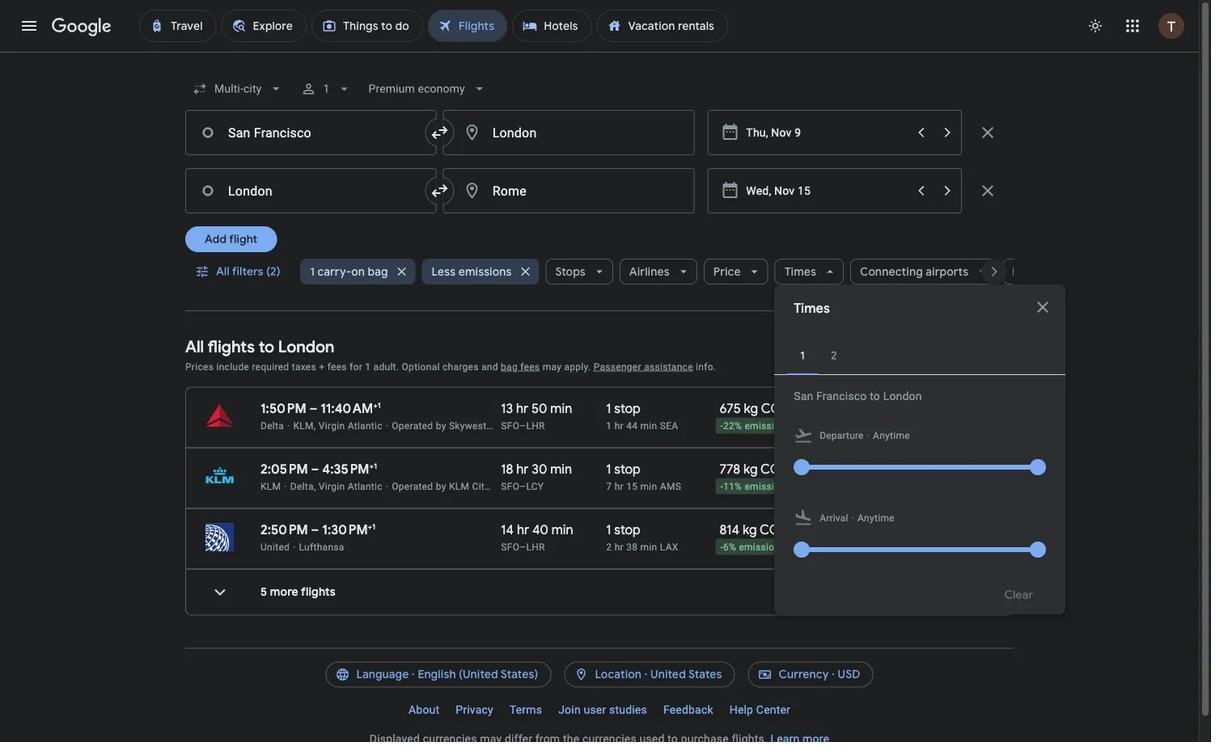 Task type: locate. For each thing, give the bounding box(es) containing it.
- down 814
[[721, 542, 723, 554]]

add flight button
[[185, 227, 277, 252]]

change appearance image
[[1076, 6, 1115, 45]]

by for 18
[[436, 481, 446, 492]]

1 horizontal spatial all
[[216, 265, 230, 279]]

atlantic for 11:40 am
[[348, 420, 383, 432]]

emissions inside 778 kg co -11% emissions
[[745, 482, 791, 493]]

trip inside '$1,703 entire trip'
[[933, 482, 948, 493]]

location
[[595, 668, 642, 683]]

virgin for 11:40 am
[[319, 420, 345, 432]]

kg
[[744, 401, 758, 417], [744, 461, 758, 478], [743, 522, 757, 539]]

+ inside 1:50 pm – 11:40 am + 1
[[373, 401, 378, 411]]

0 vertical spatial sfo
[[501, 420, 520, 432]]

2 vertical spatial kg
[[743, 522, 757, 539]]

leaves san francisco international airport at 1:50 pm on thursday, november 9 and arrives at heathrow airport at 11:40 am on friday, november 10. element
[[261, 401, 381, 417]]

klm, virgin atlantic
[[293, 420, 383, 432]]

11:40 am
[[321, 401, 373, 417]]

2 operated from the top
[[392, 481, 433, 492]]

0 vertical spatial departure text field
[[746, 111, 907, 155]]

all for all filters (2)
[[216, 265, 230, 279]]

1 vertical spatial departure text field
[[746, 169, 907, 213]]

0 vertical spatial lhr
[[526, 420, 545, 432]]

2 vertical spatial trip
[[933, 543, 948, 554]]

passenger assistance button
[[594, 361, 693, 373]]

hr right "7"
[[615, 481, 624, 492]]

None search field
[[185, 70, 1086, 615]]

1681 US dollars text field
[[912, 401, 948, 417]]

entire down $1,703
[[905, 482, 931, 493]]

1 horizontal spatial 2
[[781, 406, 787, 419]]

total duration 18 hr 30 min. element
[[501, 461, 606, 480]]

times right price popup button
[[784, 265, 816, 279]]

times button
[[775, 252, 844, 291]]

1 horizontal spatial fees
[[521, 361, 540, 373]]

0 horizontal spatial fees
[[327, 361, 347, 373]]

stop inside 1 stop 1 hr 44 min sea
[[614, 401, 641, 417]]

all flights to london
[[185, 337, 335, 357]]

cityhopper
[[472, 481, 521, 492]]

2 virgin from the top
[[319, 481, 345, 492]]

sfo down 18
[[501, 481, 520, 492]]

and
[[481, 361, 498, 373]]

bag fees button
[[501, 361, 540, 373]]

hr left 44
[[615, 420, 624, 432]]

1 trip from the top
[[933, 421, 948, 433]]

stop for 14 hr 40 min
[[614, 522, 641, 539]]

stop inside 1 stop 7 hr 15 min ams
[[614, 461, 641, 478]]

hr inside 18 hr 30 min sfo – lcy
[[516, 461, 529, 478]]

all
[[216, 265, 230, 279], [185, 337, 204, 357]]

1 vertical spatial stop
[[614, 461, 641, 478]]

2 entire from the top
[[905, 482, 931, 493]]

2 vertical spatial stop
[[614, 522, 641, 539]]

by
[[436, 420, 446, 432], [436, 481, 446, 492]]

min right 40
[[552, 522, 573, 539]]

1 1 stop flight. element from the top
[[606, 401, 641, 420]]

delta, virgin atlantic
[[290, 481, 383, 492]]

1 vertical spatial sfo
[[501, 481, 520, 492]]

1 vertical spatial virgin
[[319, 481, 345, 492]]

1 vertical spatial kg
[[744, 461, 758, 478]]

+ up delta, virgin atlantic
[[369, 461, 374, 471]]

london up taxes
[[278, 337, 335, 357]]

1 stop flight. element for 18 hr 30 min
[[606, 461, 641, 480]]

 image right departure
[[867, 428, 870, 444]]

1
[[323, 82, 330, 95], [310, 265, 314, 279], [365, 361, 371, 373], [378, 401, 381, 411], [606, 401, 611, 417], [606, 420, 612, 432], [374, 461, 377, 471], [606, 461, 611, 478], [372, 522, 376, 532], [606, 522, 611, 539]]

3 1 stop flight. element from the top
[[606, 522, 641, 541]]

min right the "30"
[[550, 461, 572, 478]]

1 vertical spatial by
[[436, 481, 446, 492]]

klm down 2:05 pm
[[261, 481, 281, 492]]

co inside 778 kg co -11% emissions
[[761, 461, 781, 478]]

0 vertical spatial 1 stop flight. element
[[606, 401, 641, 420]]

states
[[689, 668, 722, 683]]

adult.
[[374, 361, 399, 373]]

1 stop flight. element up 44
[[606, 401, 641, 420]]

kg up -22% emissions
[[744, 401, 758, 417]]

on
[[351, 265, 365, 279]]

virgin down leaves san francisco international airport at 1:50 pm on thursday, november 9 and arrives at heathrow airport at 11:40 am on friday, november 10. element
[[319, 420, 345, 432]]

2 fees from the left
[[521, 361, 540, 373]]

0 vertical spatial operated
[[392, 420, 433, 432]]

2 vertical spatial entire
[[905, 543, 931, 554]]

 image right delta, virgin atlantic
[[386, 481, 389, 492]]

1 horizontal spatial klm
[[449, 481, 470, 492]]

hr inside 1 stop 7 hr 15 min ams
[[615, 481, 624, 492]]

+ for 1:30 pm
[[368, 522, 372, 532]]

co for 814 kg co
[[760, 522, 780, 539]]

stop inside the 1 stop 2 hr 38 min lax
[[614, 522, 641, 539]]

swap origin and destination. image
[[430, 123, 450, 142]]

0 horizontal spatial all
[[185, 337, 204, 357]]

1 virgin from the top
[[319, 420, 345, 432]]

0 vertical spatial 2
[[781, 406, 787, 419]]

0 vertical spatial to
[[259, 337, 274, 357]]

anytime right arrival
[[858, 513, 895, 524]]

0 vertical spatial trip
[[933, 421, 948, 433]]

1 vertical spatial operated
[[392, 481, 433, 492]]

sfo down the 13
[[501, 420, 520, 432]]

1 vertical spatial atlantic
[[348, 481, 383, 492]]

airlines
[[629, 265, 669, 279]]

lcy
[[526, 481, 544, 492]]

7
[[606, 481, 612, 492]]

hr inside 14 hr 40 min sfo – lhr
[[517, 522, 529, 539]]

14
[[501, 522, 514, 539]]

0 vertical spatial times
[[784, 265, 816, 279]]

1 horizontal spatial london
[[883, 390, 922, 403]]

$1,681
[[912, 401, 948, 417]]

6%
[[723, 542, 736, 554]]

1 vertical spatial  image
[[386, 481, 389, 492]]

atlantic down arrival time: 11:40 am on  friday, november 10. text box
[[348, 420, 383, 432]]

Arrival time: 11:40 AM on  Friday, November 10. text field
[[321, 401, 381, 417]]

2 vertical spatial co
[[760, 522, 780, 539]]

2 sfo from the top
[[501, 481, 520, 492]]

remove flight from san francisco to london on thu, nov 9 image
[[978, 123, 998, 142]]

remove flight from london to rome on wed, nov 15 image
[[978, 181, 998, 201]]

$1,703
[[909, 461, 948, 478]]

english (united states)
[[418, 668, 538, 683]]

+ down delta, virgin atlantic
[[368, 522, 372, 532]]

atlantic down arrival time: 4:35 pm on  friday, november 10. text field
[[348, 481, 383, 492]]

times inside popup button
[[784, 265, 816, 279]]

1 stop 7 hr 15 min ams
[[606, 461, 681, 492]]

 image
[[386, 420, 389, 432]]

+ right taxes
[[319, 361, 325, 373]]

0 horizontal spatial klm
[[261, 481, 281, 492]]

lhr
[[526, 420, 545, 432], [526, 542, 545, 553]]

hr right 18
[[516, 461, 529, 478]]

to up required
[[259, 337, 274, 357]]

1 by from the top
[[436, 420, 446, 432]]

duration button
[[1002, 259, 1086, 285]]

emissions down 675 kg co 2 in the bottom of the page
[[745, 421, 791, 432]]

 image for delta, virgin atlantic
[[386, 481, 389, 492]]

+ for 11:40 am
[[373, 401, 378, 411]]

sfo inside 13 hr 50 min sfo – lhr
[[501, 420, 520, 432]]

0 vertical spatial anytime
[[873, 431, 910, 442]]

0 vertical spatial virgin
[[319, 420, 345, 432]]

- down the 675 on the right
[[721, 421, 723, 432]]

departure
[[820, 431, 864, 442]]

all left filters
[[216, 265, 230, 279]]

flights up include
[[208, 337, 255, 357]]

min right 44
[[641, 420, 657, 432]]

0 vertical spatial  image
[[867, 428, 870, 444]]

privacy
[[456, 704, 494, 717]]

hr left 38
[[615, 542, 624, 553]]

Departure text field
[[746, 111, 907, 155], [746, 169, 907, 213]]

hr inside the 1 stop 2 hr 38 min lax
[[615, 542, 624, 553]]

stop
[[614, 401, 641, 417], [614, 461, 641, 478], [614, 522, 641, 539]]

klm left the cityhopper
[[449, 481, 470, 492]]

 image
[[867, 428, 870, 444], [386, 481, 389, 492]]

operated right delta, virgin atlantic
[[392, 481, 433, 492]]

co right the 778
[[761, 461, 781, 478]]

join user studies
[[559, 704, 647, 717]]

co up -22% emissions
[[761, 401, 781, 417]]

2 vertical spatial 1 stop flight. element
[[606, 522, 641, 541]]

1 vertical spatial entire
[[905, 482, 931, 493]]

2 - from the top
[[721, 482, 723, 493]]

1 klm from the left
[[261, 481, 281, 492]]

1 vertical spatial united
[[651, 668, 686, 683]]

5 more flights image
[[201, 573, 240, 612]]

anytime right departure
[[873, 431, 910, 442]]

fees left may
[[521, 361, 540, 373]]

1 stop flight. element up 38
[[606, 522, 641, 541]]

1 stop 2 hr 38 min lax
[[606, 522, 679, 553]]

stop up 38
[[614, 522, 641, 539]]

london inside 'search field'
[[883, 390, 922, 403]]

+ down adult.
[[373, 401, 378, 411]]

flights
[[208, 337, 255, 357], [301, 585, 336, 600]]

kg inside 778 kg co -11% emissions
[[744, 461, 758, 478]]

1 vertical spatial flights
[[301, 585, 336, 600]]

connecting airports
[[860, 265, 968, 279]]

hr inside 13 hr 50 min sfo – lhr
[[516, 401, 529, 417]]

1 vertical spatial lhr
[[526, 542, 545, 553]]

stop up 44
[[614, 401, 641, 417]]

by left skywest
[[436, 420, 446, 432]]

14 hr 40 min sfo – lhr
[[501, 522, 573, 553]]

1 fees from the left
[[327, 361, 347, 373]]

2 atlantic from the top
[[348, 481, 383, 492]]

None text field
[[443, 110, 695, 155], [443, 168, 695, 214], [443, 110, 695, 155], [443, 168, 695, 214]]

4:35 pm
[[322, 461, 369, 478]]

2 by from the top
[[436, 481, 446, 492]]

delta,
[[290, 481, 316, 492]]

all inside button
[[216, 265, 230, 279]]

1 horizontal spatial united
[[651, 668, 686, 683]]

1 operated from the top
[[392, 420, 433, 432]]

united left states
[[651, 668, 686, 683]]

0 horizontal spatial delta
[[261, 420, 284, 432]]

2 delta from the left
[[511, 420, 535, 432]]

1 vertical spatial trip
[[933, 482, 948, 493]]

about link
[[401, 698, 448, 724]]

kg inside 675 kg co 2
[[744, 401, 758, 417]]

0 vertical spatial co
[[761, 401, 781, 417]]

co up -6% emissions
[[760, 522, 780, 539]]

3 - from the top
[[721, 542, 723, 554]]

entire inside '$1,703 entire trip'
[[905, 482, 931, 493]]

trip inside the $1,681 entire trip
[[933, 421, 948, 433]]

united for united states
[[651, 668, 686, 683]]

sfo inside 14 hr 40 min sfo – lhr
[[501, 542, 520, 553]]

2 inside 675 kg co 2
[[781, 406, 787, 419]]

3 stop from the top
[[614, 522, 641, 539]]

1 inside 2:50 pm – 1:30 pm + 1
[[372, 522, 376, 532]]

1 stop from the top
[[614, 401, 641, 417]]

0 vertical spatial all
[[216, 265, 230, 279]]

+ inside 2:50 pm – 1:30 pm + 1
[[368, 522, 372, 532]]

2 departure text field from the top
[[746, 169, 907, 213]]

1 vertical spatial london
[[883, 390, 922, 403]]

entire inside the $1,681 entire trip
[[905, 421, 931, 433]]

0 vertical spatial united
[[261, 542, 290, 553]]

1 horizontal spatial  image
[[867, 428, 870, 444]]

2 lhr from the top
[[526, 542, 545, 553]]

english
[[418, 668, 456, 683]]

lhr inside 14 hr 40 min sfo – lhr
[[526, 542, 545, 553]]

sfo down the 14
[[501, 542, 520, 553]]

help
[[730, 704, 754, 717]]

1 inside 1 carry-on bag popup button
[[310, 265, 314, 279]]

1 - from the top
[[721, 421, 723, 432]]

15
[[626, 481, 638, 492]]

leaves san francisco international airport at 2:50 pm on thursday, november 9 and arrives at heathrow airport at 1:30 pm on friday, november 10. element
[[261, 522, 376, 539]]

2 vertical spatial sfo
[[501, 542, 520, 553]]

co inside 675 kg co 2
[[761, 401, 781, 417]]

1 vertical spatial -
[[721, 482, 723, 493]]

co for 675 kg co 2
[[761, 401, 781, 417]]

departure text field for remove flight from san francisco to london on thu, nov 9 image
[[746, 111, 907, 155]]

london for san francisco to london
[[883, 390, 922, 403]]

1 inside 1:50 pm – 11:40 am + 1
[[378, 401, 381, 411]]

1 horizontal spatial to
[[870, 390, 880, 403]]

0 horizontal spatial london
[[278, 337, 335, 357]]

hr right the 14
[[517, 522, 529, 539]]

anytime
[[873, 431, 910, 442], [858, 513, 895, 524]]

kg for 778
[[744, 461, 758, 478]]

1 vertical spatial co
[[761, 461, 781, 478]]

fees
[[327, 361, 347, 373], [521, 361, 540, 373]]

2 1 stop flight. element from the top
[[606, 461, 641, 480]]

terms link
[[502, 698, 550, 724]]

min inside the 1 stop 2 hr 38 min lax
[[641, 542, 657, 553]]

virgin
[[319, 420, 345, 432], [319, 481, 345, 492]]

min inside 13 hr 50 min sfo – lhr
[[551, 401, 572, 417]]

2 stop from the top
[[614, 461, 641, 478]]

emissions right less
[[458, 265, 511, 279]]

sort by: button
[[940, 352, 1014, 381]]

lhr down 40
[[526, 542, 545, 553]]

bag right 'and'
[[501, 361, 518, 373]]

0 vertical spatial -
[[721, 421, 723, 432]]

0 horizontal spatial to
[[259, 337, 274, 357]]

hr inside 1 stop 1 hr 44 min sea
[[615, 420, 624, 432]]

terms
[[510, 704, 542, 717]]

1 vertical spatial bag
[[501, 361, 518, 373]]

kg up -6% emissions
[[743, 522, 757, 539]]

lhr down 50
[[526, 420, 545, 432]]

1 atlantic from the top
[[348, 420, 383, 432]]

2 vertical spatial -
[[721, 542, 723, 554]]

1 horizontal spatial delta
[[511, 420, 535, 432]]

0 horizontal spatial flights
[[208, 337, 255, 357]]

lhr inside 13 hr 50 min sfo – lhr
[[526, 420, 545, 432]]

2:05 pm – 4:35 pm + 1
[[261, 461, 377, 478]]

1 carry-on bag button
[[300, 252, 415, 291]]

kg right the 778
[[744, 461, 758, 478]]

2 klm from the left
[[449, 481, 470, 492]]

2:50 pm
[[261, 522, 308, 539]]

delta down the 13
[[511, 420, 535, 432]]

1 vertical spatial 2
[[606, 542, 612, 553]]

operated
[[392, 420, 433, 432], [392, 481, 433, 492]]

1 vertical spatial 1 stop flight. element
[[606, 461, 641, 480]]

1 vertical spatial all
[[185, 337, 204, 357]]

by left the cityhopper
[[436, 481, 446, 492]]

1 stop flight. element
[[606, 401, 641, 420], [606, 461, 641, 480], [606, 522, 641, 541]]

2 up -22% emissions
[[781, 406, 787, 419]]

to right the francisco
[[870, 390, 880, 403]]

entire down '$1,703 entire trip'
[[905, 543, 931, 554]]

2 trip from the top
[[933, 482, 948, 493]]

to inside 'search field'
[[870, 390, 880, 403]]

entire trip
[[905, 543, 948, 554]]

all up prices
[[185, 337, 204, 357]]

emissions inside "popup button"
[[458, 265, 511, 279]]

optional
[[402, 361, 440, 373]]

sfo for 13
[[501, 420, 520, 432]]

to
[[259, 337, 274, 357], [870, 390, 880, 403]]

0 vertical spatial entire
[[905, 421, 931, 433]]

united down departure time: 2:50 pm. text box
[[261, 542, 290, 553]]

1 sfo from the top
[[501, 420, 520, 432]]

entire down "$1,681" text field
[[905, 421, 931, 433]]

3 sfo from the top
[[501, 542, 520, 553]]

lufthansa
[[299, 542, 344, 553]]

1:30 pm
[[322, 522, 368, 539]]

by for 13
[[436, 420, 446, 432]]

1:50 pm – 11:40 am + 1
[[261, 401, 381, 417]]

1 stop flight. element up 15
[[606, 461, 641, 480]]

hr right the 13
[[516, 401, 529, 417]]

1 entire from the top
[[905, 421, 931, 433]]

stop up 15
[[614, 461, 641, 478]]

trip down '$1,703 entire trip'
[[933, 543, 948, 554]]

london right the francisco
[[883, 390, 922, 403]]

emissions right "11%"
[[745, 482, 791, 493]]

- for 675
[[721, 421, 723, 432]]

0 vertical spatial by
[[436, 420, 446, 432]]

- down the 778
[[721, 482, 723, 493]]

atlantic for 4:35 pm
[[348, 481, 383, 492]]

0 horizontal spatial united
[[261, 542, 290, 553]]

None field
[[185, 74, 291, 104], [362, 74, 494, 104], [185, 74, 291, 104], [362, 74, 494, 104]]

bag
[[367, 265, 388, 279], [501, 361, 518, 373]]

– inside 14 hr 40 min sfo – lhr
[[520, 542, 526, 553]]

operated left skywest
[[392, 420, 433, 432]]

0 horizontal spatial 2
[[606, 542, 612, 553]]

(united
[[459, 668, 498, 683]]

less
[[431, 265, 455, 279]]

bag right on
[[367, 265, 388, 279]]

0 horizontal spatial  image
[[386, 481, 389, 492]]

flight
[[229, 232, 258, 247]]

prices
[[185, 361, 214, 373]]

help center
[[730, 704, 791, 717]]

+
[[319, 361, 325, 373], [373, 401, 378, 411], [369, 461, 374, 471], [368, 522, 372, 532]]

+ inside 2:05 pm – 4:35 pm + 1
[[369, 461, 374, 471]]

1 lhr from the top
[[526, 420, 545, 432]]

all filters (2) button
[[185, 252, 293, 291]]

times down times popup button
[[794, 301, 830, 317]]

1 vertical spatial times
[[794, 301, 830, 317]]

Departure time: 2:05 PM. text field
[[261, 461, 308, 478]]

sfo inside 18 hr 30 min sfo – lcy
[[501, 481, 520, 492]]

2 left 38
[[606, 542, 612, 553]]

virgin for 4:35 pm
[[319, 481, 345, 492]]

1 vertical spatial to
[[870, 390, 880, 403]]

min up connection
[[551, 401, 572, 417]]

0 vertical spatial london
[[278, 337, 335, 357]]

united for united
[[261, 542, 290, 553]]

trip down $1,703
[[933, 482, 948, 493]]

close dialog image
[[1034, 298, 1053, 317]]

loading results progress bar
[[0, 52, 1199, 55]]

0 vertical spatial kg
[[744, 401, 758, 417]]

virgin down 2:05 pm – 4:35 pm + 1
[[319, 481, 345, 492]]

delta
[[261, 420, 284, 432], [511, 420, 535, 432]]

min right 15
[[641, 481, 657, 492]]

min inside 1 stop 1 hr 44 min sea
[[641, 420, 657, 432]]

0 horizontal spatial bag
[[367, 265, 388, 279]]

apply.
[[564, 361, 591, 373]]

flights right 'more'
[[301, 585, 336, 600]]

trip down "$1,681" text field
[[933, 421, 948, 433]]

1 departure text field from the top
[[746, 111, 907, 155]]

london
[[278, 337, 335, 357], [883, 390, 922, 403]]

0 vertical spatial stop
[[614, 401, 641, 417]]

min inside 14 hr 40 min sfo – lhr
[[552, 522, 573, 539]]

delta down 1:50 pm "text box"
[[261, 420, 284, 432]]

0 vertical spatial atlantic
[[348, 420, 383, 432]]

0 vertical spatial bag
[[367, 265, 388, 279]]

min right 38
[[641, 542, 657, 553]]

total duration 14 hr 40 min. element
[[501, 522, 606, 541]]

– inside 13 hr 50 min sfo – lhr
[[520, 420, 526, 432]]

– inside 18 hr 30 min sfo – lcy
[[520, 481, 526, 492]]

price
[[713, 265, 741, 279]]

fees left the for
[[327, 361, 347, 373]]

None text field
[[185, 110, 437, 155], [185, 168, 437, 214], [185, 110, 437, 155], [185, 168, 437, 214]]



Task type: vqa. For each thing, say whether or not it's contained in the screenshot.
Total duration 2 hr 25 min. ELEMENT corresponding to 8:30 AM
no



Task type: describe. For each thing, give the bounding box(es) containing it.
about
[[409, 704, 440, 717]]

language
[[356, 668, 409, 683]]

connection
[[538, 420, 589, 432]]

5
[[261, 585, 267, 600]]

trip for $1,681
[[933, 421, 948, 433]]

- for 814
[[721, 542, 723, 554]]

user
[[584, 704, 606, 717]]

1 inside 2:05 pm – 4:35 pm + 1
[[374, 461, 377, 471]]

add flight
[[205, 232, 258, 247]]

1 inside 1 stop 7 hr 15 min ams
[[606, 461, 611, 478]]

co for 778 kg co -11% emissions
[[761, 461, 781, 478]]

layover (1 of 1) is a 2 hr 38 min layover at los angeles international airport in los angeles. element
[[606, 541, 712, 554]]

lhr for 40
[[526, 542, 545, 553]]

675 kg co 2
[[720, 401, 787, 419]]

airlines button
[[619, 252, 697, 291]]

london for all flights to london
[[278, 337, 335, 357]]

trip for $1,703
[[933, 482, 948, 493]]

more
[[270, 585, 299, 600]]

bag inside popup button
[[367, 265, 388, 279]]

0 vertical spatial flights
[[208, 337, 255, 357]]

may
[[543, 361, 562, 373]]

less emissions button
[[422, 252, 539, 291]]

11%
[[723, 482, 742, 493]]

lax
[[660, 542, 679, 553]]

include
[[216, 361, 249, 373]]

stop for 13 hr 50 min
[[614, 401, 641, 417]]

1 stop flight. element for 13 hr 50 min
[[606, 401, 641, 420]]

carry-
[[317, 265, 351, 279]]

operated for 4:35 pm
[[392, 481, 433, 492]]

swap origin and destination. image
[[430, 181, 450, 201]]

lhr for 50
[[526, 420, 545, 432]]

layover (1 of 1) is a 1 hr 44 min layover at seattle-tacoma international airport in seattle. element
[[606, 420, 712, 433]]

entire for $1,681
[[905, 421, 931, 433]]

klm,
[[293, 420, 316, 432]]

operated by klm cityhopper
[[392, 481, 521, 492]]

currency
[[779, 668, 829, 683]]

44
[[626, 420, 638, 432]]

price button
[[703, 252, 768, 291]]

Departure time: 2:50 PM. text field
[[261, 522, 308, 539]]

2:50 pm – 1:30 pm + 1
[[261, 522, 376, 539]]

3 trip from the top
[[933, 543, 948, 554]]

Arrival time: 4:35 PM on  Friday, November 10. text field
[[322, 461, 377, 478]]

1 stop flight. element for 14 hr 40 min
[[606, 522, 641, 541]]

5 more flights
[[261, 585, 336, 600]]

charges
[[443, 361, 479, 373]]

none search field containing times
[[185, 70, 1086, 615]]

1 horizontal spatial bag
[[501, 361, 518, 373]]

less emissions
[[431, 265, 511, 279]]

22%
[[723, 421, 742, 432]]

778
[[720, 461, 741, 478]]

required
[[252, 361, 289, 373]]

2:05 pm
[[261, 461, 308, 478]]

Arrival time: 1:30 PM on  Friday, November 10. text field
[[322, 522, 376, 539]]

join
[[559, 704, 581, 717]]

entire for $1,703
[[905, 482, 931, 493]]

prices include required taxes + fees for 1 adult. optional charges and bag fees may apply. passenger assistance
[[185, 361, 693, 373]]

duration
[[1012, 265, 1059, 279]]

1:50 pm
[[261, 401, 306, 417]]

arrival
[[820, 513, 849, 524]]

kg for 675
[[744, 401, 758, 417]]

-22% emissions
[[721, 421, 791, 432]]

50
[[532, 401, 547, 417]]

total duration 13 hr 50 min. element
[[501, 401, 606, 420]]

1703 US dollars text field
[[909, 461, 948, 478]]

min inside 1 stop 7 hr 15 min ams
[[641, 481, 657, 492]]

departure text field for remove flight from london to rome on wed, nov 15 image
[[746, 169, 907, 213]]

814
[[720, 522, 740, 539]]

stop for 18 hr 30 min
[[614, 461, 641, 478]]

join user studies link
[[550, 698, 655, 724]]

next image
[[975, 252, 1014, 291]]

main menu image
[[19, 16, 39, 36]]

to for francisco
[[870, 390, 880, 403]]

 image for departure
[[867, 428, 870, 444]]

2 inside the 1 stop 2 hr 38 min lax
[[606, 542, 612, 553]]

privacy link
[[448, 698, 502, 724]]

sfo for 18
[[501, 481, 520, 492]]

- inside 778 kg co -11% emissions
[[721, 482, 723, 493]]

help center link
[[722, 698, 799, 724]]

sort
[[946, 359, 969, 374]]

states)
[[501, 668, 538, 683]]

to for flights
[[259, 337, 274, 357]]

Departure time: 1:50 PM. text field
[[261, 401, 306, 417]]

sort by:
[[946, 359, 988, 374]]

3 entire from the top
[[905, 543, 931, 554]]

$1,703 entire trip
[[905, 461, 948, 493]]

dba
[[489, 420, 509, 432]]

814 kg co
[[720, 522, 780, 539]]

sfo for 14
[[501, 542, 520, 553]]

40
[[532, 522, 549, 539]]

for
[[350, 361, 363, 373]]

skywest
[[449, 420, 487, 432]]

1 inside the 1 stop 2 hr 38 min lax
[[606, 522, 611, 539]]

connecting airports button
[[850, 252, 996, 291]]

studies
[[609, 704, 647, 717]]

+ for 4:35 pm
[[369, 461, 374, 471]]

all filters (2)
[[216, 265, 281, 279]]

leaves san francisco international airport at 2:05 pm on thursday, november 9 and arrives at london city airport at 4:35 pm on friday, november 10. element
[[261, 461, 377, 478]]

sea
[[660, 420, 678, 432]]

kg for 814
[[743, 522, 757, 539]]

-6% emissions
[[721, 542, 786, 554]]

1 horizontal spatial flights
[[301, 585, 336, 600]]

675
[[720, 401, 741, 417]]

center
[[756, 704, 791, 717]]

min inside 18 hr 30 min sfo – lcy
[[550, 461, 572, 478]]

san
[[794, 390, 814, 403]]

18
[[501, 461, 513, 478]]

13 hr 50 min sfo – lhr
[[501, 401, 572, 432]]

united states
[[651, 668, 722, 683]]

1 inside 1 popup button
[[323, 82, 330, 95]]

all for all flights to london
[[185, 337, 204, 357]]

1 delta from the left
[[261, 420, 284, 432]]

1 carry-on bag
[[310, 265, 388, 279]]

(2)
[[266, 265, 281, 279]]

layover (1 of 1) is a 7 hr 15 min layover at amsterdam airport schiphol in amsterdam. element
[[606, 480, 712, 493]]

1 vertical spatial anytime
[[858, 513, 895, 524]]

stops
[[555, 265, 585, 279]]

airports
[[926, 265, 968, 279]]

ams
[[660, 481, 681, 492]]

assistance
[[644, 361, 693, 373]]

emissions down 814 kg co
[[739, 542, 786, 554]]

1 button
[[294, 70, 359, 108]]

13
[[501, 401, 513, 417]]

francisco
[[817, 390, 867, 403]]

add
[[205, 232, 227, 247]]

feedback
[[663, 704, 713, 717]]

778 kg co -11% emissions
[[720, 461, 791, 493]]

operated for 11:40 am
[[392, 420, 433, 432]]

$1,681 entire trip
[[905, 401, 948, 433]]

connecting
[[860, 265, 923, 279]]



